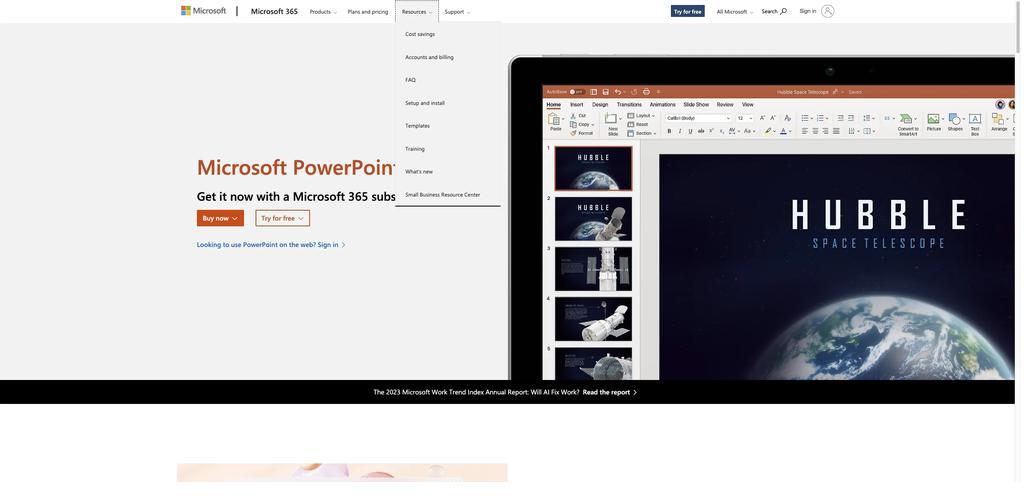 Task type: vqa. For each thing, say whether or not it's contained in the screenshot.
Microsoft PowerPoint
yes



Task type: describe. For each thing, give the bounding box(es) containing it.
1 horizontal spatial in
[[813, 8, 817, 14]]

index
[[468, 388, 484, 396]]

accounts
[[406, 53, 428, 60]]

will
[[531, 388, 542, 396]]

report:
[[508, 388, 529, 396]]

microsoft powerpoint
[[197, 152, 401, 180]]

setup
[[406, 99, 419, 106]]

annual
[[486, 388, 506, 396]]

1 vertical spatial 365
[[349, 188, 369, 204]]

free for try for free dropdown button
[[283, 213, 295, 222]]

fix
[[552, 388, 560, 396]]

web?
[[301, 240, 316, 249]]

now inside dropdown button
[[216, 213, 229, 222]]

0 vertical spatial sign
[[800, 8, 811, 14]]

read
[[583, 388, 598, 396]]

try for free for try for free dropdown button
[[262, 213, 295, 222]]

cost savings
[[406, 30, 435, 37]]

what's new
[[406, 168, 433, 175]]

2023
[[386, 388, 401, 396]]

new
[[423, 168, 433, 175]]

cost savings link
[[396, 22, 501, 45]]

try for try for free "link"
[[675, 8, 682, 15]]

1 horizontal spatial powerpoint
[[293, 152, 401, 180]]

plans
[[348, 8, 360, 15]]

for for try for free "link"
[[684, 8, 691, 15]]

the
[[374, 388, 385, 396]]

and for setup
[[421, 99, 430, 106]]

what's new link
[[396, 160, 501, 183]]

looking to use powerpoint on the web? sign in link
[[197, 239, 350, 249]]

center
[[465, 191, 480, 198]]

ai
[[544, 388, 550, 396]]

resources
[[402, 8, 426, 15]]

free for try for free "link"
[[692, 8, 702, 15]]

1 horizontal spatial now
[[230, 188, 253, 204]]

1 vertical spatial the
[[600, 388, 610, 396]]

sign in
[[800, 8, 817, 14]]

try for free for try for free "link"
[[675, 8, 702, 15]]

work
[[432, 388, 448, 396]]

billing
[[439, 53, 454, 60]]

powerpoint inside 'link'
[[243, 240, 278, 249]]

small business resource center link
[[396, 183, 501, 206]]

support button
[[438, 0, 477, 23]]

buy
[[203, 213, 214, 222]]

accounts and billing
[[406, 53, 454, 60]]

resource
[[442, 191, 463, 198]]

plans and pricing link
[[344, 0, 392, 20]]

try for free button
[[256, 210, 310, 226]]

0 vertical spatial 365
[[286, 6, 298, 16]]

templates link
[[396, 114, 501, 137]]

training
[[406, 145, 425, 152]]

read the report link
[[583, 387, 642, 397]]

report
[[612, 388, 631, 396]]

faq link
[[396, 68, 501, 91]]

microsoft image
[[181, 6, 226, 15]]

install
[[431, 99, 445, 106]]

all microsoft
[[718, 8, 748, 15]]

setup and install link
[[396, 91, 501, 114]]

get
[[197, 188, 216, 204]]

with
[[257, 188, 280, 204]]

for for try for free dropdown button
[[273, 213, 281, 222]]

business
[[420, 191, 440, 198]]

trend
[[450, 388, 466, 396]]



Task type: locate. For each thing, give the bounding box(es) containing it.
0 vertical spatial powerpoint
[[293, 152, 401, 180]]

0 vertical spatial try
[[675, 8, 682, 15]]

try for free
[[675, 8, 702, 15], [262, 213, 295, 222]]

and right "plans"
[[362, 8, 371, 15]]

0 horizontal spatial in
[[333, 240, 339, 249]]

for
[[684, 8, 691, 15], [273, 213, 281, 222]]

365
[[286, 6, 298, 16], [349, 188, 369, 204]]

0 horizontal spatial now
[[216, 213, 229, 222]]

for left all
[[684, 8, 691, 15]]

free down 'a'
[[283, 213, 295, 222]]

setup and install
[[406, 99, 445, 106]]

for inside "link"
[[684, 8, 691, 15]]

the
[[289, 240, 299, 249], [600, 388, 610, 396]]

in inside 'link'
[[333, 240, 339, 249]]

sign right web?
[[318, 240, 331, 249]]

try inside dropdown button
[[262, 213, 271, 222]]

templates
[[406, 122, 430, 129]]

and left billing in the left top of the page
[[429, 53, 438, 60]]

now right the it
[[230, 188, 253, 204]]

search
[[762, 7, 778, 14]]

to
[[223, 240, 229, 249]]

all microsoft button
[[711, 0, 758, 23]]

small business resource center
[[406, 191, 480, 198]]

1 horizontal spatial free
[[692, 8, 702, 15]]

subscription.
[[372, 188, 441, 204]]

and inside accounts and billing link
[[429, 53, 438, 60]]

the right read at the right of the page
[[600, 388, 610, 396]]

accounts and billing link
[[396, 45, 501, 68]]

0 vertical spatial and
[[362, 8, 371, 15]]

faq
[[406, 76, 416, 83]]

1 horizontal spatial try
[[675, 8, 682, 15]]

search button
[[759, 1, 791, 20]]

0 vertical spatial for
[[684, 8, 691, 15]]

in
[[813, 8, 817, 14], [333, 240, 339, 249]]

free inside dropdown button
[[283, 213, 295, 222]]

device screen showing a presentation open in powerpoint image
[[508, 23, 1016, 380]]

1 horizontal spatial for
[[684, 8, 691, 15]]

small
[[406, 191, 419, 198]]

try for free inside dropdown button
[[262, 213, 295, 222]]

0 vertical spatial the
[[289, 240, 299, 249]]

0 horizontal spatial free
[[283, 213, 295, 222]]

1 vertical spatial powerpoint
[[243, 240, 278, 249]]

1 vertical spatial try
[[262, 213, 271, 222]]

try for try for free dropdown button
[[262, 213, 271, 222]]

pricing
[[372, 8, 389, 15]]

sign
[[800, 8, 811, 14], [318, 240, 331, 249]]

and inside plans and pricing link
[[362, 8, 371, 15]]

1 vertical spatial try for free
[[262, 213, 295, 222]]

1 vertical spatial for
[[273, 213, 281, 222]]

get it now with a microsoft 365 subscription.
[[197, 188, 441, 204]]

0 horizontal spatial the
[[289, 240, 299, 249]]

and right setup
[[421, 99, 430, 106]]

training link
[[396, 137, 501, 160]]

looking to use powerpoint on the web? sign in
[[197, 240, 339, 249]]

1 vertical spatial now
[[216, 213, 229, 222]]

support
[[445, 8, 464, 15]]

microsoft 365 link
[[247, 0, 302, 23]]

now
[[230, 188, 253, 204], [216, 213, 229, 222]]

1 horizontal spatial 365
[[349, 188, 369, 204]]

1 vertical spatial in
[[333, 240, 339, 249]]

1 vertical spatial and
[[429, 53, 438, 60]]

microsoft 365
[[251, 6, 298, 16]]

0 vertical spatial try for free
[[675, 8, 702, 15]]

sign right search search field
[[800, 8, 811, 14]]

a
[[284, 188, 290, 204]]

0 vertical spatial free
[[692, 8, 702, 15]]

the inside 'link'
[[289, 240, 299, 249]]

now right buy
[[216, 213, 229, 222]]

1 horizontal spatial sign
[[800, 8, 811, 14]]

powerpoint up get it now with a microsoft 365 subscription.
[[293, 152, 401, 180]]

looking
[[197, 240, 221, 249]]

microsoft inside dropdown button
[[725, 8, 748, 15]]

it
[[219, 188, 227, 204]]

0 vertical spatial in
[[813, 8, 817, 14]]

0 horizontal spatial try
[[262, 213, 271, 222]]

and
[[362, 8, 371, 15], [429, 53, 438, 60], [421, 99, 430, 106]]

the right 'on'
[[289, 240, 299, 249]]

on
[[280, 240, 287, 249]]

buy now
[[203, 213, 229, 222]]

1 horizontal spatial try for free
[[675, 8, 702, 15]]

savings
[[418, 30, 435, 37]]

products button
[[303, 0, 344, 23]]

what's
[[406, 168, 422, 175]]

free
[[692, 8, 702, 15], [283, 213, 295, 222]]

products
[[310, 8, 331, 15]]

resources button
[[395, 0, 439, 23]]

0 horizontal spatial 365
[[286, 6, 298, 16]]

work?
[[561, 388, 580, 396]]

all
[[718, 8, 724, 15]]

buy now button
[[197, 210, 244, 226]]

try for free link
[[671, 5, 706, 17]]

try inside "link"
[[675, 8, 682, 15]]

the 2023 microsoft work trend index annual report: will ai fix work? read the report
[[374, 388, 631, 396]]

0 horizontal spatial for
[[273, 213, 281, 222]]

and for accounts
[[429, 53, 438, 60]]

1 vertical spatial sign
[[318, 240, 331, 249]]

and for plans
[[362, 8, 371, 15]]

plans and pricing
[[348, 8, 389, 15]]

0 horizontal spatial powerpoint
[[243, 240, 278, 249]]

for inside dropdown button
[[273, 213, 281, 222]]

1 vertical spatial free
[[283, 213, 295, 222]]

sign inside looking to use powerpoint on the web? sign in 'link'
[[318, 240, 331, 249]]

in right web?
[[333, 240, 339, 249]]

try
[[675, 8, 682, 15], [262, 213, 271, 222]]

1 horizontal spatial the
[[600, 388, 610, 396]]

powerpoint left 'on'
[[243, 240, 278, 249]]

2 vertical spatial and
[[421, 99, 430, 106]]

try for free inside "link"
[[675, 8, 702, 15]]

for down with
[[273, 213, 281, 222]]

cost
[[406, 30, 416, 37]]

Search search field
[[758, 1, 796, 20]]

0 horizontal spatial try for free
[[262, 213, 295, 222]]

use
[[231, 240, 241, 249]]

in right search search field
[[813, 8, 817, 14]]

try for free down 'a'
[[262, 213, 295, 222]]

and inside setup and install link
[[421, 99, 430, 106]]

0 horizontal spatial sign
[[318, 240, 331, 249]]

free inside "link"
[[692, 8, 702, 15]]

sign in link
[[796, 1, 838, 21]]

free left all
[[692, 8, 702, 15]]

try for free left all
[[675, 8, 702, 15]]

microsoft
[[251, 6, 284, 16], [725, 8, 748, 15], [197, 152, 287, 180], [293, 188, 345, 204], [403, 388, 430, 396]]

powerpoint
[[293, 152, 401, 180], [243, 240, 278, 249]]

0 vertical spatial now
[[230, 188, 253, 204]]



